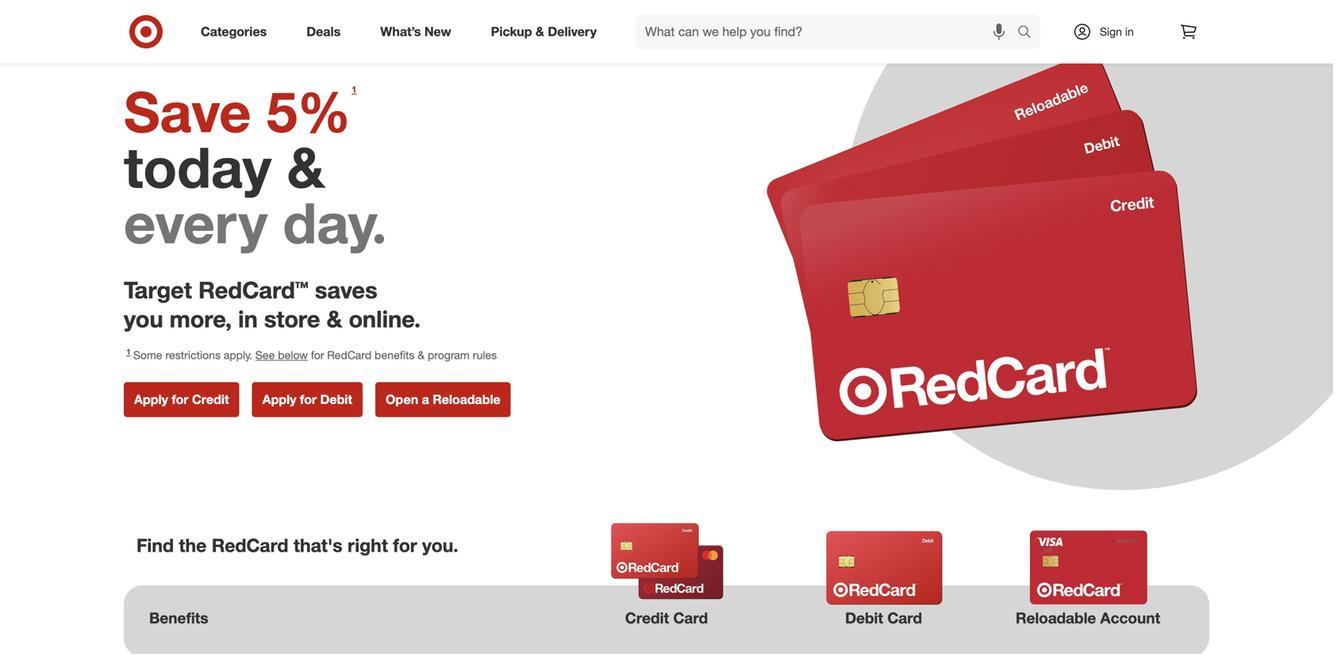 Task type: describe. For each thing, give the bounding box(es) containing it.
deals link
[[293, 14, 361, 49]]

1 link
[[349, 83, 359, 101]]

find
[[137, 534, 174, 556]]

program
[[428, 348, 470, 362]]

sign in
[[1100, 25, 1134, 38]]

redcard inside the 1 some restrictions apply. see below for redcard benefits & program rules
[[327, 348, 372, 362]]

every day.
[[124, 189, 387, 257]]

online.
[[349, 305, 421, 333]]

right
[[348, 534, 388, 556]]

redcards image
[[753, 51, 1210, 441]]

What can we help you find? suggestions appear below search field
[[636, 14, 1021, 49]]

today &
[[124, 133, 325, 201]]

target
[[124, 276, 192, 304]]

categories
[[201, 24, 267, 39]]

new
[[425, 24, 451, 39]]

today
[[124, 133, 271, 201]]

0 horizontal spatial credit
[[192, 392, 229, 407]]

account
[[1101, 609, 1161, 627]]

store
[[264, 305, 320, 333]]

redcard debit image
[[811, 528, 958, 608]]

open
[[386, 392, 418, 407]]

search button
[[1010, 14, 1049, 52]]

open a reloadable link
[[375, 382, 511, 417]]

day.
[[283, 189, 387, 257]]

apply for debit link
[[252, 382, 363, 417]]

target redcard™ saves you more, in store & online.
[[124, 276, 421, 333]]

rules
[[473, 348, 497, 362]]

benefits
[[375, 348, 415, 362]]

save 5%
[[124, 78, 351, 145]]

for down the 1 some restrictions apply. see below for redcard benefits & program rules
[[300, 392, 317, 407]]

in inside 'link'
[[1125, 25, 1134, 38]]

every
[[124, 189, 267, 257]]

deals
[[307, 24, 341, 39]]

the
[[179, 534, 207, 556]]

more,
[[170, 305, 232, 333]]

apply for apply for credit
[[134, 392, 168, 407]]

what's new link
[[367, 14, 471, 49]]

pickup & delivery link
[[478, 14, 617, 49]]

card for debit card
[[888, 609, 922, 627]]

save
[[124, 78, 251, 145]]

for inside the 1 some restrictions apply. see below for redcard benefits & program rules
[[311, 348, 324, 362]]

apply for debit
[[262, 392, 352, 407]]



Task type: locate. For each thing, give the bounding box(es) containing it.
pickup
[[491, 24, 532, 39]]

redcard right the
[[212, 534, 288, 556]]

reloadable inside 'link'
[[433, 392, 501, 407]]

sign
[[1100, 25, 1122, 38]]

card
[[673, 609, 708, 627], [888, 609, 922, 627]]

1 vertical spatial credit
[[625, 609, 669, 627]]

apply for apply for debit
[[262, 392, 296, 407]]

0 vertical spatial redcard
[[327, 348, 372, 362]]

credit down restrictions
[[192, 392, 229, 407]]

redcard™
[[198, 276, 309, 304]]

1 horizontal spatial apply
[[262, 392, 296, 407]]

card down redcard credit image
[[673, 609, 708, 627]]

delivery
[[548, 24, 597, 39]]

1 right 5%
[[352, 84, 357, 95]]

1 vertical spatial in
[[238, 305, 258, 333]]

search
[[1010, 25, 1049, 41]]

debit down the redcard debit image
[[845, 609, 883, 627]]

1 horizontal spatial credit
[[625, 609, 669, 627]]

1 vertical spatial reloadable
[[1016, 609, 1096, 627]]

categories link
[[187, 14, 287, 49]]

0 horizontal spatial reloadable
[[433, 392, 501, 407]]

in down redcard™
[[238, 305, 258, 333]]

apply
[[134, 392, 168, 407], [262, 392, 296, 407]]

0 horizontal spatial 1
[[126, 347, 131, 357]]

credit down redcard credit image
[[625, 609, 669, 627]]

you.
[[422, 534, 458, 556]]

open a reloadable
[[386, 392, 501, 407]]

&
[[536, 24, 544, 39], [287, 133, 325, 201], [327, 305, 342, 333], [418, 348, 425, 362]]

1 horizontal spatial 1
[[352, 84, 357, 95]]

debit card
[[845, 609, 922, 627]]

reloadable account
[[1016, 609, 1161, 627]]

reloadable right the a
[[433, 392, 501, 407]]

reloadable
[[433, 392, 501, 407], [1016, 609, 1096, 627]]

1
[[352, 84, 357, 95], [126, 347, 131, 357]]

redcard
[[327, 348, 372, 362], [212, 534, 288, 556]]

apply for credit
[[134, 392, 229, 407]]

1 horizontal spatial debit
[[845, 609, 883, 627]]

1 vertical spatial 1
[[126, 347, 131, 357]]

1 horizontal spatial redcard
[[327, 348, 372, 362]]

0 horizontal spatial debit
[[320, 392, 352, 407]]

0 vertical spatial in
[[1125, 25, 1134, 38]]

apply for credit link
[[124, 382, 239, 417]]

for
[[311, 348, 324, 362], [172, 392, 189, 407], [300, 392, 317, 407], [393, 534, 417, 556]]

apply down 'some'
[[134, 392, 168, 407]]

0 vertical spatial reloadable
[[433, 392, 501, 407]]

a
[[422, 392, 429, 407]]

some
[[133, 348, 162, 362]]

1 horizontal spatial in
[[1125, 25, 1134, 38]]

find the redcard that's right for you.
[[137, 534, 458, 556]]

card down the redcard debit image
[[888, 609, 922, 627]]

& inside the 1 some restrictions apply. see below for redcard benefits & program rules
[[418, 348, 425, 362]]

sign in link
[[1060, 14, 1159, 49]]

pickup & delivery
[[491, 24, 597, 39]]

1 horizontal spatial card
[[888, 609, 922, 627]]

0 horizontal spatial card
[[673, 609, 708, 627]]

in
[[1125, 25, 1134, 38], [238, 305, 258, 333]]

saves
[[315, 276, 378, 304]]

0 vertical spatial 1
[[352, 84, 357, 95]]

& inside target redcard™ saves you more, in store & online.
[[327, 305, 342, 333]]

0 horizontal spatial redcard
[[212, 534, 288, 556]]

what's
[[380, 24, 421, 39]]

1 left 'some'
[[126, 347, 131, 357]]

apply down 'below'
[[262, 392, 296, 407]]

below
[[278, 348, 308, 362]]

you
[[124, 305, 163, 333]]

0 vertical spatial debit
[[320, 392, 352, 407]]

for left you.
[[393, 534, 417, 556]]

2 apply from the left
[[262, 392, 296, 407]]

benefits
[[149, 609, 208, 627]]

redcard credit image
[[594, 521, 741, 600]]

that's
[[294, 534, 343, 556]]

see
[[255, 348, 275, 362]]

1 apply from the left
[[134, 392, 168, 407]]

redcard left benefits
[[327, 348, 372, 362]]

apply.
[[224, 348, 252, 362]]

what's new
[[380, 24, 451, 39]]

1 inside the 1 some restrictions apply. see below for redcard benefits & program rules
[[126, 347, 131, 357]]

for down restrictions
[[172, 392, 189, 407]]

1 vertical spatial debit
[[845, 609, 883, 627]]

1 for 1 some restrictions apply. see below for redcard benefits & program rules
[[126, 347, 131, 357]]

credit
[[192, 392, 229, 407], [625, 609, 669, 627]]

1 for 1
[[352, 84, 357, 95]]

1 horizontal spatial reloadable
[[1016, 609, 1096, 627]]

0 horizontal spatial in
[[238, 305, 258, 333]]

credit card
[[625, 609, 708, 627]]

0 vertical spatial credit
[[192, 392, 229, 407]]

reloadable down redcard reloadable account image
[[1016, 609, 1096, 627]]

debit down the 1 some restrictions apply. see below for redcard benefits & program rules
[[320, 392, 352, 407]]

1 some restrictions apply. see below for redcard benefits & program rules
[[126, 347, 497, 362]]

for right 'below'
[[311, 348, 324, 362]]

in inside target redcard™ saves you more, in store & online.
[[238, 305, 258, 333]]

5%
[[267, 78, 351, 145]]

redcard reloadable account image
[[1015, 531, 1163, 604]]

0 horizontal spatial apply
[[134, 392, 168, 407]]

1 vertical spatial redcard
[[212, 534, 288, 556]]

debit
[[320, 392, 352, 407], [845, 609, 883, 627]]

card for credit card
[[673, 609, 708, 627]]

in right sign on the top right of page
[[1125, 25, 1134, 38]]

1 card from the left
[[673, 609, 708, 627]]

restrictions
[[165, 348, 221, 362]]

2 card from the left
[[888, 609, 922, 627]]



Task type: vqa. For each thing, say whether or not it's contained in the screenshot.
on
no



